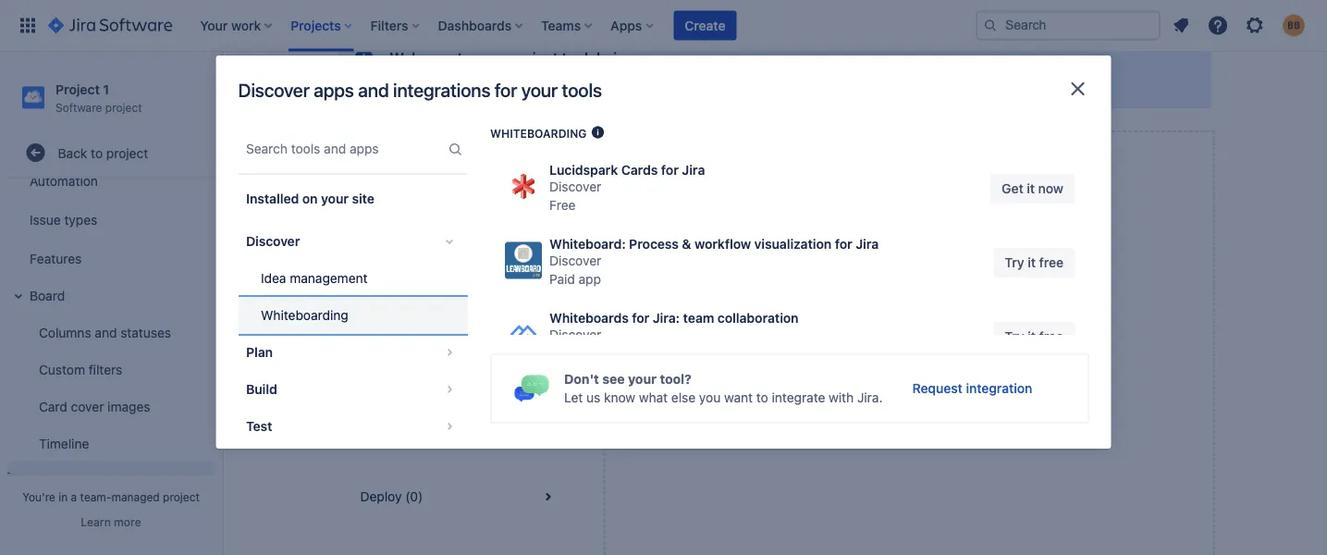 Task type: describe. For each thing, give the bounding box(es) containing it.
your inside 'don't see your tool? let us know what else you want to integrate with jira.'
[[628, 371, 656, 387]]

lucidspark cards for jira logo image
[[505, 168, 542, 205]]

what
[[639, 390, 668, 405]]

issue types
[[30, 212, 97, 227]]

installed on your site
[[246, 191, 374, 206]]

request
[[912, 381, 962, 396]]

learn
[[81, 515, 111, 528]]

connect
[[606, 76, 655, 92]]

request integration
[[912, 381, 1032, 396]]

for inside whiteboard: process & workflow visualization for jira discover paid app
[[835, 237, 852, 252]]

faster,
[[931, 372, 968, 388]]

tools,
[[570, 76, 603, 92]]

lucidspark cards for jira discover free
[[549, 163, 705, 213]]

idea
[[260, 271, 286, 286]]

whiteboards for jira: team collaboration discover
[[549, 311, 798, 343]]

for inside the whiteboards for jira: team collaboration discover
[[632, 311, 649, 326]]

in
[[59, 490, 68, 503]]

back to project link
[[7, 134, 215, 171]]

jira:
[[652, 311, 680, 326]]

process
[[629, 237, 678, 252]]

toolchain.
[[971, 391, 1029, 406]]

tools inside 'button'
[[409, 156, 439, 171]]

Search tools and apps field
[[240, 132, 444, 166]]

plan for plan
[[246, 345, 272, 360]]

to inside build your toolchain to improve workflow and ship faster, add your team's tools and work to your project toolchain.
[[880, 391, 892, 406]]

apps image image
[[514, 375, 549, 402]]

learn more
[[81, 515, 141, 528]]

software
[[56, 101, 102, 114]]

try it free button for whiteboard: process & workflow visualization for jira
[[993, 248, 1075, 278]]

build your toolchain to improve workflow and ship faster, add your team's tools and work to your project toolchain.
[[751, 346, 1068, 406]]

and inside dialog
[[358, 79, 389, 101]]

management
[[289, 271, 367, 286]]

get
[[1002, 181, 1023, 197]]

view all tools (0) button
[[338, 130, 581, 197]]

tool?
[[660, 371, 691, 387]]

expand image
[[7, 285, 30, 307]]

whiteboard: process & workflow visualization for jira discover paid app
[[549, 237, 879, 287]]

with
[[829, 390, 854, 405]]

discover apps and integrations for your tools
[[238, 79, 602, 101]]

custom
[[39, 362, 85, 377]]

columns and statuses link
[[19, 314, 215, 351]]

columns and statuses
[[39, 325, 171, 340]]

view all tools (0)
[[360, 156, 460, 171]]

chevron icon pointing right image for plan
[[438, 341, 460, 364]]

it for lucidspark cards for jira
[[1027, 181, 1035, 197]]

discover left apps
[[238, 79, 310, 101]]

try for whiteboard: process & workflow visualization for jira
[[1005, 255, 1024, 271]]

team-
[[80, 490, 111, 503]]

get it now button
[[990, 174, 1075, 204]]

issue types link
[[7, 199, 215, 240]]

work inside welcome to your project toolchain discover integrations for your tools, connect work to your project, and manage it all right here.
[[658, 76, 687, 92]]

build for build
[[246, 382, 277, 397]]

cover
[[71, 399, 104, 414]]

plan (0) button
[[338, 264, 581, 330]]

apps
[[314, 79, 354, 101]]

issue
[[30, 212, 61, 227]]

(0) inside 'button'
[[442, 156, 460, 171]]

integration
[[966, 381, 1032, 396]]

whiteboards for jira: team collaboration logo image
[[505, 316, 542, 353]]

jira.
[[857, 390, 883, 405]]

work inside build your toolchain to improve workflow and ship faster, add your team's tools and work to your project toolchain.
[[848, 391, 877, 406]]

integrate
[[772, 390, 825, 405]]

request integration button
[[901, 374, 1043, 403]]

managed
[[111, 490, 160, 503]]

automation link
[[7, 162, 215, 199]]

don't
[[564, 371, 599, 387]]

for inside the lucidspark cards for jira discover free
[[661, 163, 678, 178]]

idea management button
[[238, 260, 468, 297]]

create
[[685, 18, 726, 33]]

know
[[604, 390, 635, 405]]

close modal image
[[1067, 78, 1089, 100]]

project
[[56, 81, 100, 97]]

toolchain inside build your toolchain to improve workflow and ship faster, add your team's tools and work to your project toolchain.
[[914, 346, 978, 363]]

discover inside button
[[246, 234, 300, 249]]

all inside welcome to your project toolchain discover integrations for your tools, connect work to your project, and manage it all right here.
[[873, 76, 887, 92]]

add
[[972, 372, 995, 388]]

deploy
[[360, 489, 402, 504]]

more
[[114, 515, 141, 528]]

whiteboards
[[549, 311, 628, 326]]

tools inside dialog
[[562, 79, 602, 101]]

right
[[890, 76, 918, 92]]

workflow inside build your toolchain to improve workflow and ship faster, add your team's tools and work to your project toolchain.
[[820, 372, 873, 388]]

plan (0)
[[360, 289, 407, 304]]

installed
[[246, 191, 299, 206]]

try it free for whiteboard: process & workflow visualization for jira
[[1005, 255, 1063, 271]]

whiteboarding inside button
[[260, 308, 348, 323]]

to right back
[[91, 145, 103, 160]]

filters
[[89, 362, 122, 377]]

card cover images link
[[19, 388, 215, 425]]

integrations inside welcome to your project toolchain discover integrations for your tools, connect work to your project, and manage it all right here.
[[445, 76, 516, 92]]

on
[[302, 191, 317, 206]]

to down create button
[[691, 76, 703, 92]]

visualization
[[754, 237, 831, 252]]

custom filters
[[39, 362, 122, 377]]

for down "primary" element
[[495, 79, 517, 101]]

board button
[[7, 277, 215, 314]]

for inside welcome to your project toolchain discover integrations for your tools, connect work to your project, and manage it all right here.
[[520, 76, 537, 92]]

project,
[[736, 76, 782, 92]]

get it now
[[1002, 181, 1063, 197]]

team's
[[1028, 372, 1068, 388]]

project inside build your toolchain to improve workflow and ship faster, add your team's tools and work to your project toolchain.
[[926, 391, 968, 406]]

toolchain inside welcome to your project toolchain discover integrations for your tools, connect work to your project, and manage it all right here.
[[562, 49, 626, 67]]

a
[[71, 490, 77, 503]]

and inside welcome to your project toolchain discover integrations for your tools, connect work to your project, and manage it all right here.
[[785, 76, 808, 92]]

create banner
[[0, 0, 1328, 52]]



Task type: locate. For each thing, give the bounding box(es) containing it.
1 vertical spatial toolchain
[[914, 346, 978, 363]]

welcome to your project toolchain discover integrations for your tools, connect work to your project, and manage it all right here.
[[390, 49, 952, 92]]

work
[[658, 76, 687, 92], [848, 391, 877, 406]]

1 horizontal spatial workflow
[[820, 372, 873, 388]]

(0) inside button
[[405, 489, 423, 504]]

build up test
[[246, 382, 277, 397]]

try down get
[[1005, 255, 1024, 271]]

timeline link
[[19, 425, 215, 462]]

chevron icon pointing right image for test
[[438, 415, 460, 438]]

0 horizontal spatial plan
[[246, 345, 272, 360]]

to down to
[[756, 390, 768, 405]]

Search field
[[976, 11, 1161, 40]]

2 horizontal spatial tools
[[789, 391, 819, 406]]

ship
[[903, 372, 928, 388]]

discover inside welcome to your project toolchain discover integrations for your tools, connect work to your project, and manage it all right here.
[[390, 76, 442, 92]]

your
[[475, 49, 506, 67], [540, 76, 566, 92], [706, 76, 733, 92], [522, 79, 558, 101], [321, 191, 348, 206], [879, 346, 910, 363], [628, 371, 656, 387], [998, 372, 1024, 388], [896, 391, 922, 406]]

and up 'jira.'
[[877, 372, 899, 388]]

0 vertical spatial all
[[873, 76, 887, 92]]

1 vertical spatial work
[[848, 391, 877, 406]]

0 horizontal spatial tools
[[409, 156, 439, 171]]

you're
[[22, 490, 55, 503]]

build inside build your toolchain to improve workflow and ship faster, add your team's tools and work to your project toolchain.
[[841, 346, 876, 363]]

work right integrate
[[848, 391, 877, 406]]

workflow up with
[[820, 372, 873, 388]]

to inside 'don't see your tool? let us know what else you want to integrate with jira.'
[[756, 390, 768, 405]]

integrations down "welcome"
[[393, 79, 491, 101]]

2 vertical spatial (0)
[[405, 489, 423, 504]]

test button
[[238, 408, 468, 445]]

0 vertical spatial jira
[[682, 163, 705, 178]]

plan for plan (0)
[[360, 289, 386, 304]]

(0) for plan (0)
[[390, 289, 407, 304]]

discover down "welcome"
[[390, 76, 442, 92]]

see
[[602, 371, 625, 387]]

(0) right the deploy
[[405, 489, 423, 504]]

images
[[107, 399, 150, 414]]

plan inside plan button
[[246, 345, 272, 360]]

0 horizontal spatial jira
[[682, 163, 705, 178]]

try
[[1005, 255, 1024, 271], [1005, 329, 1024, 345]]

1 horizontal spatial group
[[238, 217, 468, 555]]

2 free from the top
[[1039, 329, 1063, 345]]

discover inside the lucidspark cards for jira discover free
[[549, 179, 601, 195]]

try it free
[[1005, 255, 1063, 271], [1005, 329, 1063, 345]]

1 vertical spatial whiteboarding
[[260, 308, 348, 323]]

you're in a team-managed project
[[22, 490, 200, 503]]

0 vertical spatial build
[[841, 346, 876, 363]]

free up team's
[[1039, 329, 1063, 345]]

toolchain
[[562, 49, 626, 67], [914, 346, 978, 363]]

(0) for deploy (0)
[[405, 489, 423, 504]]

features
[[30, 251, 82, 266]]

it for whiteboard: process & workflow visualization for jira
[[1028, 255, 1036, 271]]

group
[[4, 46, 215, 541], [238, 217, 468, 555]]

1 try it free from the top
[[1005, 255, 1063, 271]]

jira inside whiteboard: process & workflow visualization for jira discover paid app
[[856, 237, 879, 252]]

and right "project,"
[[785, 76, 808, 92]]

and left 'jira.'
[[822, 391, 844, 406]]

for right visualization
[[835, 237, 852, 252]]

integrations down "primary" element
[[445, 76, 516, 92]]

1 try from the top
[[1005, 255, 1024, 271]]

jira right visualization
[[856, 237, 879, 252]]

view
[[360, 156, 389, 171]]

tools
[[562, 79, 602, 101], [409, 156, 439, 171], [789, 391, 819, 406]]

for left jira:
[[632, 311, 649, 326]]

work right connect
[[658, 76, 687, 92]]

for right cards
[[661, 163, 678, 178]]

try it free button
[[993, 248, 1075, 278], [993, 322, 1075, 352]]

back
[[58, 145, 87, 160]]

discover down lucidspark
[[549, 179, 601, 195]]

0 vertical spatial free
[[1039, 255, 1063, 271]]

1 vertical spatial tools
[[409, 156, 439, 171]]

chevron icon pointing right image inside plan button
[[438, 341, 460, 364]]

1 vertical spatial jira
[[856, 237, 879, 252]]

deploy (0) button
[[338, 464, 581, 530]]

(0) inside button
[[390, 289, 407, 304]]

idea management
[[260, 271, 367, 286]]

all right view
[[393, 156, 406, 171]]

and
[[785, 76, 808, 92], [358, 79, 389, 101], [95, 325, 117, 340], [877, 372, 899, 388], [822, 391, 844, 406]]

0 horizontal spatial group
[[4, 46, 215, 541]]

0 vertical spatial tools
[[562, 79, 602, 101]]

1 vertical spatial (0)
[[390, 289, 407, 304]]

it up team's
[[1028, 329, 1036, 345]]

welcome
[[390, 49, 454, 67]]

try it free down get it now "button"
[[1005, 255, 1063, 271]]

plan inside plan (0) button
[[360, 289, 386, 304]]

1 horizontal spatial whiteboarding
[[490, 127, 586, 140]]

types
[[64, 212, 97, 227]]

try it free button up team's
[[993, 322, 1075, 352]]

card
[[39, 399, 67, 414]]

app
[[578, 272, 601, 287]]

free
[[549, 198, 575, 213]]

team
[[683, 311, 714, 326]]

to right with
[[880, 391, 892, 406]]

and right apps
[[358, 79, 389, 101]]

chevron icon pointing right image inside 'test' button
[[438, 415, 460, 438]]

group containing discover
[[238, 217, 468, 555]]

test
[[246, 419, 272, 434]]

2 vertical spatial tools
[[789, 391, 819, 406]]

jira inside the lucidspark cards for jira discover free
[[682, 163, 705, 178]]

0 vertical spatial chevron icon pointing right image
[[438, 341, 460, 364]]

1 horizontal spatial build
[[841, 346, 876, 363]]

try for whiteboards for jira: team collaboration
[[1005, 329, 1024, 345]]

whiteboarding
[[490, 127, 586, 140], [260, 308, 348, 323]]

1 horizontal spatial tools
[[562, 79, 602, 101]]

discover up idea
[[246, 234, 300, 249]]

it inside get it now "button"
[[1027, 181, 1035, 197]]

0 horizontal spatial workflow
[[694, 237, 751, 252]]

discover
[[390, 76, 442, 92], [238, 79, 310, 101], [549, 179, 601, 195], [246, 234, 300, 249], [549, 253, 601, 269], [549, 328, 601, 343]]

discover apps and integrations for your tools dialog
[[216, 56, 1112, 555]]

integrations inside dialog
[[393, 79, 491, 101]]

toolchain up tools,
[[562, 49, 626, 67]]

jira
[[682, 163, 705, 178], [856, 237, 879, 252]]

2 try it free from the top
[[1005, 329, 1063, 345]]

brainstorm and organize ideas as a team image
[[590, 125, 605, 140]]

try it free up team's
[[1005, 329, 1063, 345]]

jira right cards
[[682, 163, 705, 178]]

0 vertical spatial workflow
[[694, 237, 751, 252]]

it
[[862, 76, 870, 92], [1027, 181, 1035, 197], [1028, 255, 1036, 271], [1028, 329, 1036, 345]]

0 vertical spatial try it free
[[1005, 255, 1063, 271]]

build button
[[238, 371, 468, 408]]

0 vertical spatial plan
[[360, 289, 386, 304]]

features link
[[7, 240, 215, 277]]

for
[[520, 76, 537, 92], [495, 79, 517, 101], [661, 163, 678, 178], [835, 237, 852, 252], [632, 311, 649, 326]]

plan button
[[238, 334, 468, 371]]

it right manage
[[862, 76, 870, 92]]

your inside button
[[321, 191, 348, 206]]

1 try it free button from the top
[[993, 248, 1075, 278]]

1 free from the top
[[1039, 255, 1063, 271]]

board
[[30, 288, 65, 303]]

free for whiteboards for jira: team collaboration
[[1039, 329, 1063, 345]]

1 vertical spatial chevron icon pointing right image
[[438, 378, 460, 401]]

whiteboard: process & workflow visualization for jira logo image
[[505, 242, 542, 279]]

don't see your tool? let us know what else you want to integrate with jira.
[[564, 371, 883, 405]]

try up integration
[[1005, 329, 1024, 345]]

&
[[682, 237, 691, 252]]

cards
[[621, 163, 658, 178]]

group inside discover apps and integrations for your tools dialog
[[238, 217, 468, 555]]

try it free button down get it now "button"
[[993, 248, 1075, 278]]

0 horizontal spatial all
[[393, 156, 406, 171]]

discover down 'whiteboards'
[[549, 328, 601, 343]]

whiteboarding down idea management
[[260, 308, 348, 323]]

build up 'jira.'
[[841, 346, 876, 363]]

automation
[[30, 173, 98, 188]]

project inside project 1 software project
[[105, 101, 142, 114]]

1 vertical spatial try it free button
[[993, 322, 1075, 352]]

tools right view
[[409, 156, 439, 171]]

whiteboarding up lucidspark cards for jira logo
[[490, 127, 586, 140]]

statuses
[[120, 325, 171, 340]]

to right "welcome"
[[457, 49, 471, 67]]

1 vertical spatial workflow
[[820, 372, 873, 388]]

1 chevron icon pointing right image from the top
[[438, 341, 460, 364]]

site
[[352, 191, 374, 206]]

create button
[[674, 11, 737, 40]]

chevron icon pointing right image
[[438, 341, 460, 364], [438, 378, 460, 401], [438, 415, 460, 438]]

plan up test
[[246, 345, 272, 360]]

0 vertical spatial try it free button
[[993, 248, 1075, 278]]

1 vertical spatial build
[[246, 382, 277, 397]]

you
[[699, 390, 720, 405]]

card cover images
[[39, 399, 150, 414]]

it for whiteboards for jira: team collaboration
[[1028, 329, 1036, 345]]

project inside welcome to your project toolchain discover integrations for your tools, connect work to your project, and manage it all right here.
[[509, 49, 558, 67]]

3 chevron icon pointing right image from the top
[[438, 415, 460, 438]]

0 vertical spatial try
[[1005, 255, 1024, 271]]

us
[[586, 390, 600, 405]]

1 horizontal spatial jira
[[856, 237, 879, 252]]

discover inside the whiteboards for jira: team collaboration discover
[[549, 328, 601, 343]]

(0) down discover button
[[390, 289, 407, 304]]

build inside "button"
[[246, 382, 277, 397]]

chevron icon pointing right image inside build "button"
[[438, 378, 460, 401]]

(0) left lucidspark cards for jira logo
[[442, 156, 460, 171]]

0 vertical spatial work
[[658, 76, 687, 92]]

free down 'now'
[[1039, 255, 1063, 271]]

1 horizontal spatial plan
[[360, 289, 386, 304]]

toolchain up faster,
[[914, 346, 978, 363]]

discover inside whiteboard: process & workflow visualization for jira discover paid app
[[549, 253, 601, 269]]

now
[[1038, 181, 1063, 197]]

all inside 'button'
[[393, 156, 406, 171]]

0 vertical spatial whiteboarding
[[490, 127, 586, 140]]

(0)
[[442, 156, 460, 171], [390, 289, 407, 304], [405, 489, 423, 504]]

2 chevron icon pointing right image from the top
[[438, 378, 460, 401]]

it down get it now "button"
[[1028, 255, 1036, 271]]

columns
[[39, 325, 91, 340]]

and up filters
[[95, 325, 117, 340]]

toolchain link
[[7, 462, 215, 499]]

2 vertical spatial chevron icon pointing right image
[[438, 415, 460, 438]]

build for build your toolchain to improve workflow and ship faster, add your team's tools and work to your project toolchain.
[[841, 346, 876, 363]]

2 try it free button from the top
[[993, 322, 1075, 352]]

1 vertical spatial all
[[393, 156, 406, 171]]

group containing automation
[[4, 46, 215, 541]]

integrations
[[445, 76, 516, 92], [393, 79, 491, 101]]

0 horizontal spatial toolchain
[[562, 49, 626, 67]]

manage
[[811, 76, 859, 92]]

search image
[[983, 18, 998, 33]]

whiteboarding button
[[238, 297, 468, 334]]

installed on your site button
[[238, 180, 468, 217]]

1 vertical spatial free
[[1039, 329, 1063, 345]]

toolchain
[[30, 473, 87, 488]]

plan down "management"
[[360, 289, 386, 304]]

lucidspark
[[549, 163, 618, 178]]

chevron icon pointing right image down plan (0) button
[[438, 341, 460, 364]]

discover button
[[238, 223, 468, 260]]

here.
[[921, 76, 952, 92]]

tools inside build your toolchain to improve workflow and ship faster, add your team's tools and work to your project toolchain.
[[789, 391, 819, 406]]

project 1 software project
[[56, 81, 142, 114]]

discover down 'whiteboard:'
[[549, 253, 601, 269]]

all left right
[[873, 76, 887, 92]]

workflow right &
[[694, 237, 751, 252]]

it right get
[[1027, 181, 1035, 197]]

free
[[1039, 255, 1063, 271], [1039, 329, 1063, 345]]

custom filters link
[[19, 351, 215, 388]]

collaboration
[[717, 311, 798, 326]]

deploy (0)
[[360, 489, 423, 504]]

1 horizontal spatial work
[[848, 391, 877, 406]]

chevron icon pointing right image for build
[[438, 378, 460, 401]]

try it free button for whiteboards for jira: team collaboration
[[993, 322, 1075, 352]]

0 horizontal spatial build
[[246, 382, 277, 397]]

jira software image
[[48, 14, 172, 37], [48, 14, 172, 37]]

improve
[[768, 372, 816, 388]]

1 vertical spatial plan
[[246, 345, 272, 360]]

chevron icon pointing right image up deploy (0) button
[[438, 415, 460, 438]]

try it free for whiteboards for jira: team collaboration
[[1005, 329, 1063, 345]]

workflow inside whiteboard: process & workflow visualization for jira discover paid app
[[694, 237, 751, 252]]

timeline
[[39, 436, 89, 451]]

chevron icon pointing down image
[[438, 230, 460, 253]]

0 vertical spatial toolchain
[[562, 49, 626, 67]]

project
[[509, 49, 558, 67], [105, 101, 142, 114], [106, 145, 148, 160], [926, 391, 968, 406], [163, 490, 200, 503]]

chevron icon pointing right image left apps image
[[438, 378, 460, 401]]

1 horizontal spatial toolchain
[[914, 346, 978, 363]]

it inside welcome to your project toolchain discover integrations for your tools, connect work to your project, and manage it all right here.
[[862, 76, 870, 92]]

0 vertical spatial (0)
[[442, 156, 460, 171]]

free for whiteboard: process & workflow visualization for jira
[[1039, 255, 1063, 271]]

want
[[724, 390, 753, 405]]

1 vertical spatial try it free
[[1005, 329, 1063, 345]]

tools up brainstorm and organize ideas as a team icon
[[562, 79, 602, 101]]

tools down improve
[[789, 391, 819, 406]]

let
[[564, 390, 583, 405]]

1 horizontal spatial all
[[873, 76, 887, 92]]

2 try from the top
[[1005, 329, 1024, 345]]

1 vertical spatial try
[[1005, 329, 1024, 345]]

paid
[[549, 272, 575, 287]]

for left tools,
[[520, 76, 537, 92]]

0 horizontal spatial work
[[658, 76, 687, 92]]

0 horizontal spatial whiteboarding
[[260, 308, 348, 323]]

primary element
[[11, 0, 976, 51]]



Task type: vqa. For each thing, say whether or not it's contained in the screenshot.
"Plan (0)"
yes



